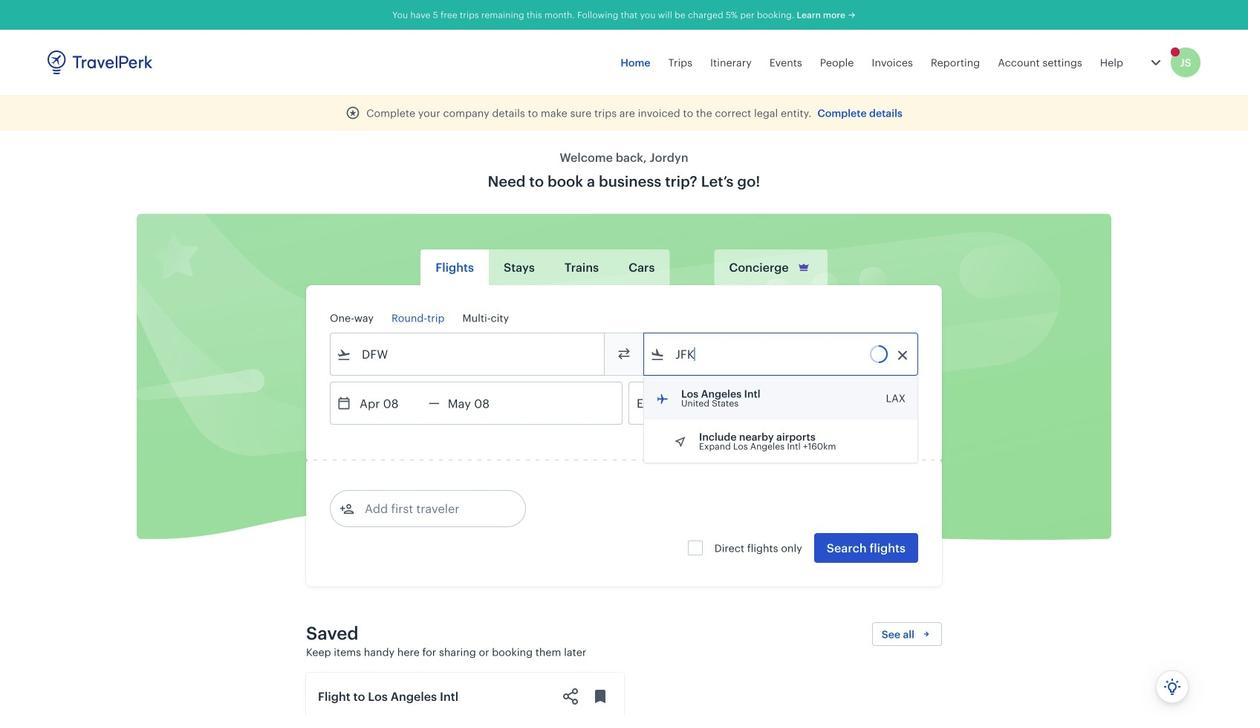 Task type: locate. For each thing, give the bounding box(es) containing it.
From search field
[[351, 342, 585, 366]]

To search field
[[665, 342, 898, 366]]

Depart text field
[[351, 383, 429, 424]]

Add first traveler search field
[[354, 497, 509, 521]]



Task type: describe. For each thing, give the bounding box(es) containing it.
Return text field
[[440, 383, 517, 424]]



Task type: vqa. For each thing, say whether or not it's contained in the screenshot.
'Add first traveler' search field on the left of the page
yes



